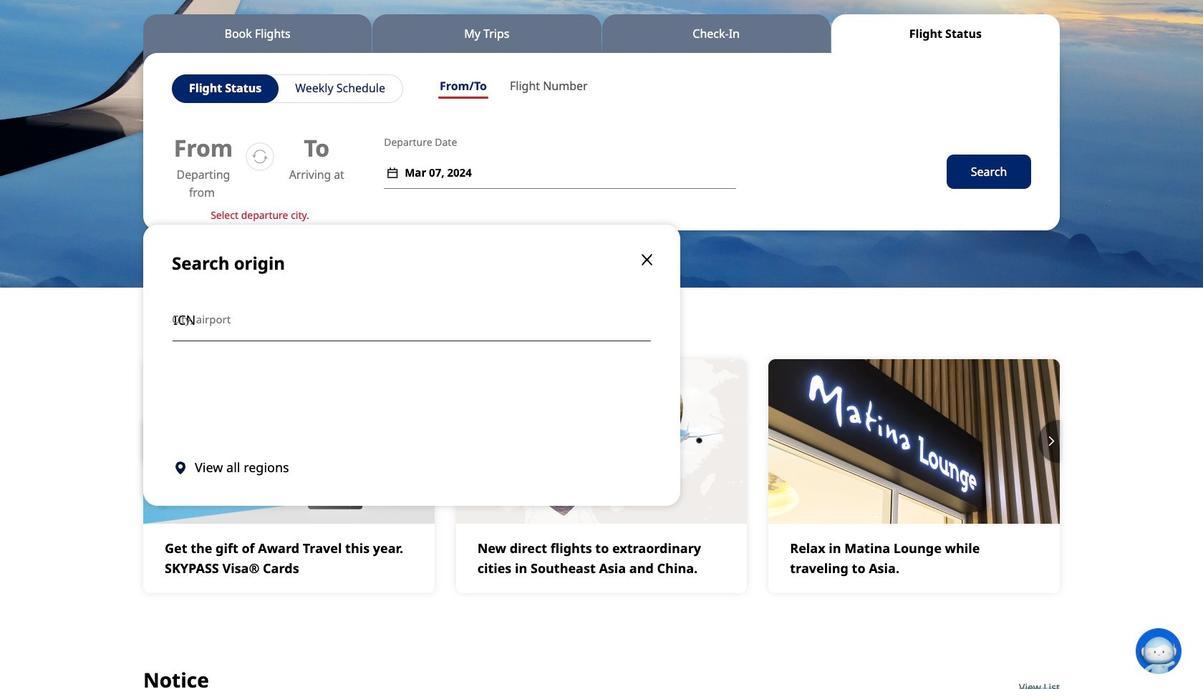 Task type: locate. For each thing, give the bounding box(es) containing it.
search type for departure and arrival group
[[428, 74, 599, 102]]

document
[[143, 225, 680, 506]]

dialog
[[143, 218, 1060, 506]]

tab list
[[143, 14, 1060, 53]]

None text field
[[172, 298, 652, 342]]



Task type: vqa. For each thing, say whether or not it's contained in the screenshot.
"Types of flight status" group
yes



Task type: describe. For each thing, give the bounding box(es) containing it.
types of flight status group
[[172, 74, 403, 103]]



